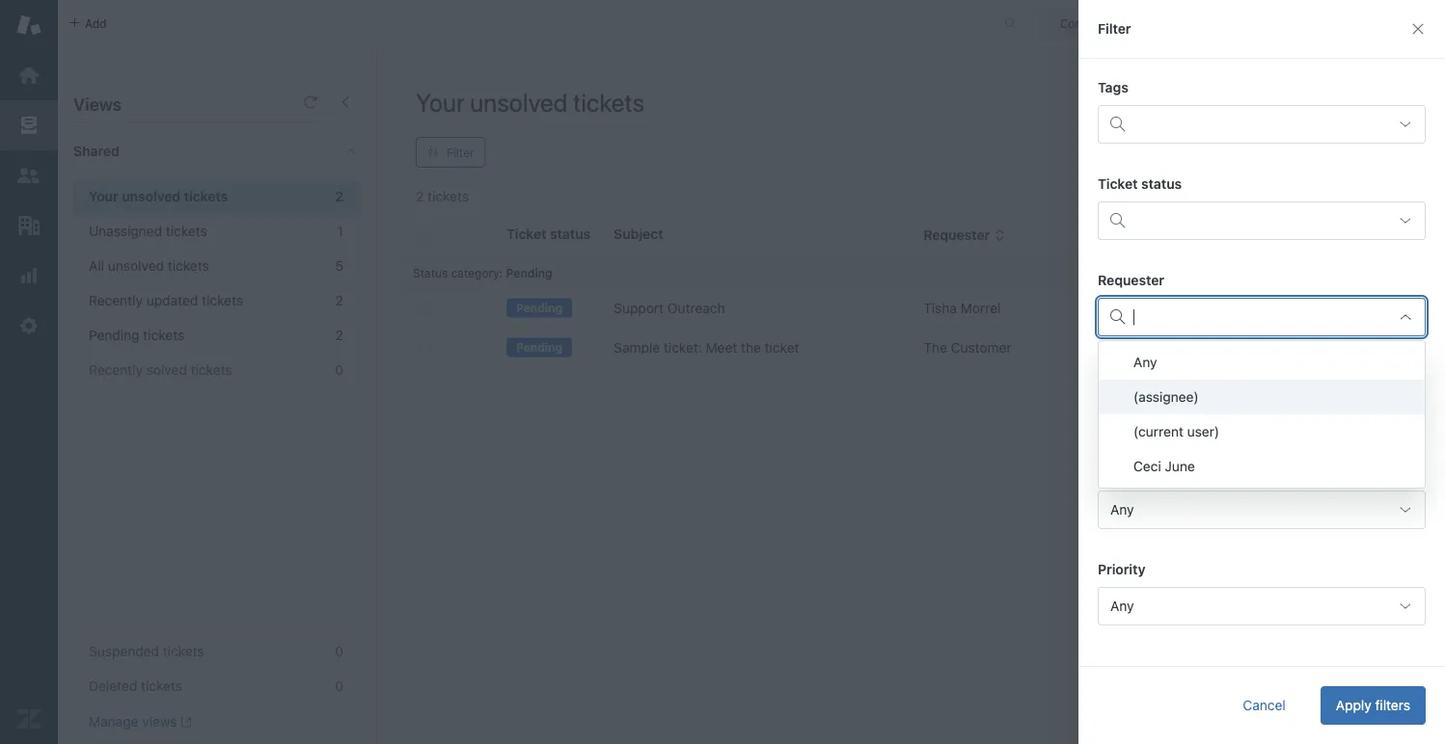 Task type: describe. For each thing, give the bounding box(es) containing it.
zendesk support image
[[16, 13, 41, 38]]

requester button
[[924, 227, 1006, 244]]

(current user)
[[1134, 424, 1220, 440]]

any for priority
[[1111, 599, 1134, 615]]

get started image
[[16, 63, 41, 88]]

views
[[73, 94, 122, 114]]

sample ticket: meet the ticket
[[614, 340, 799, 356]]

recently updated tickets
[[89, 293, 243, 309]]

pending tickets
[[89, 328, 184, 344]]

oct for oct 18
[[1089, 340, 1111, 356]]

june
[[1165, 459, 1195, 475]]

priority button
[[1315, 227, 1378, 244]]

apply
[[1336, 698, 1372, 714]]

shared
[[73, 143, 120, 159]]

apply filters button
[[1321, 687, 1426, 726]]

(opens in a new tab) image
[[177, 717, 192, 729]]

ceci
[[1134, 459, 1161, 475]]

category:
[[451, 266, 503, 280]]

deleted
[[89, 679, 137, 695]]

ceci june
[[1134, 459, 1195, 475]]

subject
[[614, 226, 663, 242]]

incident
[[1197, 340, 1247, 356]]

type inside button
[[1197, 227, 1229, 243]]

user)
[[1187, 424, 1220, 440]]

main element
[[0, 0, 58, 745]]

shared heading
[[58, 123, 376, 180]]

1
[[337, 223, 344, 239]]

all
[[89, 258, 104, 274]]

2 for pending tickets
[[335, 328, 344, 344]]

2 low from the top
[[1315, 340, 1340, 356]]

0 vertical spatial your unsolved tickets
[[416, 87, 645, 117]]

recently for recently updated tickets
[[89, 293, 143, 309]]

(current
[[1134, 424, 1184, 440]]

requester inside button
[[924, 227, 990, 243]]

2 for your unsolved tickets
[[335, 189, 344, 205]]

ticket
[[1098, 176, 1138, 192]]

ticket status
[[1098, 176, 1182, 192]]

unassigned tickets
[[89, 223, 207, 239]]

1 vertical spatial your unsolved tickets
[[89, 189, 228, 205]]

manage views
[[89, 715, 177, 730]]

request date
[[1098, 369, 1184, 385]]

support outreach link
[[614, 299, 725, 318]]

all unsolved tickets
[[89, 258, 209, 274]]

status
[[413, 266, 448, 280]]

1 vertical spatial your
[[89, 189, 118, 205]]

filter inside dialog
[[1098, 21, 1131, 37]]

customer
[[951, 340, 1012, 356]]

oct 19
[[1089, 301, 1130, 316]]

the
[[924, 340, 947, 356]]

2 for recently updated tickets
[[335, 293, 344, 309]]

outreach
[[668, 301, 725, 316]]

views
[[142, 715, 177, 730]]

deleted tickets
[[89, 679, 182, 695]]

ticket
[[765, 340, 799, 356]]

solved
[[146, 362, 187, 378]]

any field for request date
[[1098, 395, 1426, 433]]

status
[[1141, 176, 1182, 192]]

ticket:
[[664, 340, 702, 356]]

reporting image
[[16, 263, 41, 289]]

cancel button
[[1228, 687, 1301, 726]]



Task type: vqa. For each thing, say whether or not it's contained in the screenshot.
Get Started image
yes



Task type: locate. For each thing, give the bounding box(es) containing it.
1 vertical spatial recently
[[89, 362, 143, 378]]

requester up the 19
[[1098, 273, 1165, 289]]

recently
[[89, 293, 143, 309], [89, 362, 143, 378]]

requester inside filter dialog
[[1098, 273, 1165, 289]]

requested
[[1089, 227, 1159, 243]]

play
[[1364, 98, 1390, 114]]

1 horizontal spatial type
[[1197, 227, 1229, 243]]

0 vertical spatial your
[[416, 87, 465, 117]]

manage
[[89, 715, 138, 730]]

apply filters
[[1336, 698, 1411, 714]]

requester up tisha morrel
[[924, 227, 990, 243]]

refresh views pane image
[[303, 95, 318, 110]]

1 recently from the top
[[89, 293, 143, 309]]

type
[[1197, 227, 1229, 243], [1098, 466, 1130, 481]]

your
[[416, 87, 465, 117], [89, 189, 118, 205]]

question
[[1197, 301, 1253, 316]]

2 vertical spatial 2
[[335, 328, 344, 344]]

row
[[401, 289, 1431, 329], [401, 329, 1431, 368]]

1 vertical spatial low
[[1315, 340, 1340, 356]]

0 vertical spatial any field
[[1098, 395, 1426, 433]]

morrel
[[961, 301, 1001, 316]]

1 vertical spatial oct
[[1089, 340, 1111, 356]]

updated
[[146, 293, 198, 309]]

tisha morrel
[[924, 301, 1001, 316]]

date
[[1155, 369, 1184, 385]]

any for request date
[[1111, 406, 1134, 422]]

1 2 from the top
[[335, 189, 344, 205]]

recently down all
[[89, 293, 143, 309]]

requested button
[[1089, 227, 1174, 244]]

admin image
[[16, 314, 41, 339]]

row down the tisha
[[401, 329, 1431, 368]]

1 horizontal spatial priority
[[1315, 227, 1362, 243]]

zendesk image
[[16, 707, 41, 732]]

cancel
[[1243, 698, 1286, 714]]

0 horizontal spatial your unsolved tickets
[[89, 189, 228, 205]]

oct left 18
[[1089, 340, 1111, 356]]

unsolved for 2
[[122, 189, 181, 205]]

any
[[1134, 355, 1157, 371], [1111, 406, 1134, 422], [1111, 502, 1134, 518], [1111, 599, 1134, 615]]

request
[[1098, 369, 1151, 385]]

2 0 from the top
[[335, 644, 344, 660]]

3 any field from the top
[[1098, 588, 1426, 626]]

1 vertical spatial unsolved
[[122, 189, 181, 205]]

row containing support outreach
[[401, 289, 1431, 329]]

priority
[[1315, 227, 1362, 243], [1098, 562, 1146, 578]]

unsolved down unassigned
[[108, 258, 164, 274]]

2 2 from the top
[[335, 293, 344, 309]]

1 row from the top
[[401, 289, 1431, 329]]

requester list box
[[1098, 341, 1426, 489]]

0 vertical spatial recently
[[89, 293, 143, 309]]

Any field
[[1098, 395, 1426, 433], [1098, 491, 1426, 530], [1098, 588, 1426, 626]]

pending
[[506, 266, 552, 280], [516, 301, 563, 315], [89, 328, 139, 344], [516, 341, 563, 354]]

recently solved tickets
[[89, 362, 232, 378]]

0 vertical spatial requester
[[924, 227, 990, 243]]

(assignee)
[[1134, 389, 1199, 405]]

2
[[335, 189, 344, 205], [335, 293, 344, 309], [335, 328, 344, 344]]

tags
[[1098, 80, 1129, 96]]

1 horizontal spatial your unsolved tickets
[[416, 87, 645, 117]]

type left ceci
[[1098, 466, 1130, 481]]

oct 18
[[1089, 340, 1130, 356]]

any for type
[[1111, 502, 1134, 518]]

oct
[[1089, 301, 1111, 316], [1089, 340, 1111, 356]]

your up unassigned
[[89, 189, 118, 205]]

1 low from the top
[[1315, 301, 1340, 316]]

0 for suspended tickets
[[335, 644, 344, 660]]

conversations
[[1060, 17, 1138, 30]]

any field for type
[[1098, 491, 1426, 530]]

any inside requester list box
[[1134, 355, 1157, 371]]

type inside filter dialog
[[1098, 466, 1130, 481]]

close drawer image
[[1411, 21, 1426, 37]]

2 recently from the top
[[89, 362, 143, 378]]

unsolved up unassigned tickets
[[122, 189, 181, 205]]

requester
[[924, 227, 990, 243], [1098, 273, 1165, 289]]

recently for recently solved tickets
[[89, 362, 143, 378]]

5
[[335, 258, 344, 274]]

type button
[[1197, 227, 1244, 244]]

2 any field from the top
[[1098, 491, 1426, 530]]

the
[[741, 340, 761, 356]]

filter button
[[416, 137, 486, 168]]

priority inside 'button'
[[1315, 227, 1362, 243]]

0 horizontal spatial type
[[1098, 466, 1130, 481]]

19
[[1115, 301, 1130, 316]]

row containing sample ticket: meet the ticket
[[401, 329, 1431, 368]]

1 any field from the top
[[1098, 395, 1426, 433]]

oct for oct 19
[[1089, 301, 1111, 316]]

filters
[[1375, 698, 1411, 714]]

tickets
[[573, 87, 645, 117], [184, 189, 228, 205], [166, 223, 207, 239], [168, 258, 209, 274], [202, 293, 243, 309], [143, 328, 184, 344], [191, 362, 232, 378], [163, 644, 204, 660], [141, 679, 182, 695]]

low down requester "field"
[[1315, 340, 1340, 356]]

suspended tickets
[[89, 644, 204, 660]]

3 0 from the top
[[335, 679, 344, 695]]

18
[[1115, 340, 1130, 356]]

customers image
[[16, 163, 41, 188]]

0 vertical spatial 0
[[335, 362, 344, 378]]

2 vertical spatial any field
[[1098, 588, 1426, 626]]

sample ticket: meet the ticket link
[[614, 339, 799, 358]]

filter
[[1098, 21, 1131, 37], [447, 146, 474, 159]]

your unsolved tickets
[[416, 87, 645, 117], [89, 189, 228, 205]]

support outreach
[[614, 301, 725, 316]]

oct left the 19
[[1089, 301, 1111, 316]]

0 vertical spatial 2
[[335, 189, 344, 205]]

any field for priority
[[1098, 588, 1426, 626]]

0 vertical spatial oct
[[1089, 301, 1111, 316]]

your unsolved tickets up unassigned tickets
[[89, 189, 228, 205]]

collapse views pane image
[[338, 95, 353, 110]]

0
[[335, 362, 344, 378], [335, 644, 344, 660], [335, 679, 344, 695]]

ticket status element
[[1098, 202, 1426, 240]]

1 vertical spatial 2
[[335, 293, 344, 309]]

2 oct from the top
[[1089, 340, 1111, 356]]

filter inside button
[[447, 146, 474, 159]]

0 for recently solved tickets
[[335, 362, 344, 378]]

0 horizontal spatial filter
[[447, 146, 474, 159]]

1 horizontal spatial filter
[[1098, 21, 1131, 37]]

1 horizontal spatial your
[[416, 87, 465, 117]]

0 horizontal spatial priority
[[1098, 562, 1146, 578]]

unsolved up filter button
[[470, 87, 568, 117]]

meet
[[706, 340, 737, 356]]

unassigned
[[89, 223, 162, 239]]

priority inside filter dialog
[[1098, 562, 1146, 578]]

organizations image
[[16, 213, 41, 238]]

2 row from the top
[[401, 329, 1431, 368]]

shared button
[[58, 123, 325, 180]]

0 vertical spatial filter
[[1098, 21, 1131, 37]]

suspended
[[89, 644, 159, 660]]

1 vertical spatial priority
[[1098, 562, 1146, 578]]

sample
[[614, 340, 660, 356]]

play button
[[1325, 87, 1407, 125]]

recently down pending tickets
[[89, 362, 143, 378]]

views image
[[16, 113, 41, 138]]

Requester field
[[1134, 309, 1390, 326]]

1 0 from the top
[[335, 362, 344, 378]]

tisha
[[924, 301, 957, 316]]

1 vertical spatial filter
[[447, 146, 474, 159]]

1 horizontal spatial requester
[[1098, 273, 1165, 289]]

type up question
[[1197, 227, 1229, 243]]

1 oct from the top
[[1089, 301, 1111, 316]]

1 vertical spatial type
[[1098, 466, 1130, 481]]

0 vertical spatial low
[[1315, 301, 1340, 316]]

0 for deleted tickets
[[335, 679, 344, 695]]

1 vertical spatial any field
[[1098, 491, 1426, 530]]

conversations button
[[1039, 8, 1182, 39]]

0 vertical spatial unsolved
[[470, 87, 568, 117]]

tags element
[[1098, 105, 1426, 144]]

manage views link
[[89, 714, 192, 731]]

support
[[614, 301, 664, 316]]

row up the
[[401, 289, 1431, 329]]

1 vertical spatial 0
[[335, 644, 344, 660]]

low down priority 'button'
[[1315, 301, 1340, 316]]

0 horizontal spatial your
[[89, 189, 118, 205]]

0 vertical spatial type
[[1197, 227, 1229, 243]]

unsolved for 5
[[108, 258, 164, 274]]

0 vertical spatial priority
[[1315, 227, 1362, 243]]

low
[[1315, 301, 1340, 316], [1315, 340, 1340, 356]]

2 vertical spatial 0
[[335, 679, 344, 695]]

requester element
[[1098, 298, 1426, 337]]

0 horizontal spatial requester
[[924, 227, 990, 243]]

1 vertical spatial requester
[[1098, 273, 1165, 289]]

your up filter button
[[416, 87, 465, 117]]

your unsolved tickets up filter button
[[416, 87, 645, 117]]

unsolved
[[470, 87, 568, 117], [122, 189, 181, 205], [108, 258, 164, 274]]

filter dialog
[[1079, 0, 1445, 745]]

3 2 from the top
[[335, 328, 344, 344]]

2 vertical spatial unsolved
[[108, 258, 164, 274]]

status category: pending
[[413, 266, 552, 280]]

the customer
[[924, 340, 1012, 356]]



